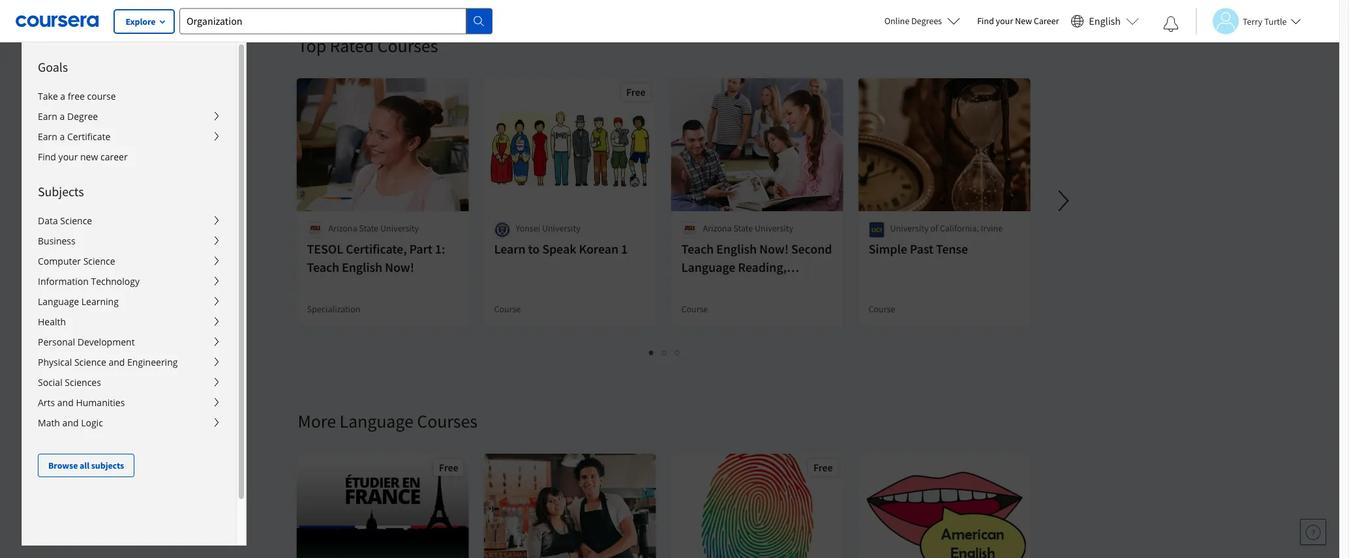 Task type: locate. For each thing, give the bounding box(es) containing it.
arizona state university
[[329, 223, 419, 234], [703, 223, 794, 234]]

find
[[978, 15, 995, 27], [38, 151, 56, 163]]

personal development
[[38, 336, 135, 349]]

state
[[359, 223, 379, 234], [734, 223, 753, 234]]

university up part
[[381, 223, 419, 234]]

teach inside tesol certificate, part 1: teach english now!
[[307, 259, 339, 276]]

What do you want to learn? text field
[[179, 8, 467, 34]]

3
[[676, 346, 681, 358]]

0 horizontal spatial your
[[58, 151, 78, 163]]

take a free course
[[38, 90, 116, 102]]

1 horizontal spatial state
[[734, 223, 753, 234]]

certificate
[[67, 131, 111, 143]]

courses
[[378, 34, 438, 57], [417, 410, 478, 433]]

development
[[77, 336, 135, 349]]

subjects
[[91, 460, 124, 472]]

a for certificate
[[60, 131, 65, 143]]

university
[[381, 223, 419, 234], [542, 223, 581, 234], [755, 223, 794, 234], [891, 223, 929, 234]]

information
[[38, 275, 89, 288]]

menu item
[[245, 42, 859, 559]]

personal
[[38, 336, 75, 349]]

0 vertical spatial language
[[682, 259, 736, 276]]

1 earn from the top
[[38, 110, 57, 123]]

a left free
[[60, 90, 65, 102]]

1 vertical spatial 1
[[649, 346, 655, 358]]

language learning
[[38, 296, 119, 308]]

earn a degree
[[38, 110, 98, 123]]

physical
[[38, 356, 72, 369]]

earn for earn a certificate
[[38, 131, 57, 143]]

a for degree
[[60, 110, 65, 123]]

physical science and engineering
[[38, 356, 178, 369]]

arizona state university for certificate,
[[329, 223, 419, 234]]

2 horizontal spatial english
[[1090, 15, 1121, 28]]

find your new career
[[38, 151, 128, 163]]

2 horizontal spatial free
[[814, 461, 833, 474]]

university up reading,
[[755, 223, 794, 234]]

a inside popup button
[[60, 131, 65, 143]]

0 horizontal spatial 1
[[621, 241, 628, 257]]

None search field
[[179, 8, 493, 34]]

arizona state university image up tesol
[[307, 222, 323, 238]]

earn down earn a degree
[[38, 131, 57, 143]]

english up reading,
[[717, 241, 757, 257]]

course for learn to speak korean 1
[[494, 303, 521, 315]]

math
[[38, 417, 60, 429]]

new
[[80, 151, 98, 163]]

0 horizontal spatial course
[[494, 303, 521, 315]]

coursera image
[[16, 11, 99, 31]]

a inside popup button
[[60, 110, 65, 123]]

your left new
[[58, 151, 78, 163]]

science up business
[[60, 215, 92, 227]]

1 horizontal spatial course
[[682, 303, 708, 315]]

0 vertical spatial a
[[60, 90, 65, 102]]

1 horizontal spatial find
[[978, 15, 995, 27]]

social
[[38, 377, 62, 389]]

arizona up tesol
[[329, 223, 357, 234]]

group containing goals
[[22, 42, 859, 559]]

state up teach english now! second language reading, writing, and grammar
[[734, 223, 753, 234]]

your for new
[[996, 15, 1014, 27]]

social sciences button
[[22, 373, 236, 393]]

computer science button
[[22, 251, 236, 272]]

social sciences
[[38, 377, 101, 389]]

university up 'simple past tense'
[[891, 223, 929, 234]]

a left degree
[[60, 110, 65, 123]]

all
[[80, 460, 89, 472]]

explore button
[[114, 10, 174, 33]]

teach
[[682, 241, 714, 257], [307, 259, 339, 276]]

free link
[[295, 453, 470, 559], [670, 453, 845, 559]]

learn
[[494, 241, 526, 257]]

course down writing,
[[682, 303, 708, 315]]

0 horizontal spatial english
[[342, 259, 383, 276]]

1 vertical spatial language
[[38, 296, 79, 308]]

a down earn a degree
[[60, 131, 65, 143]]

find for find your new career
[[978, 15, 995, 27]]

science for data
[[60, 215, 92, 227]]

0 vertical spatial your
[[996, 15, 1014, 27]]

university up learn to speak korean 1 on the left top of the page
[[542, 223, 581, 234]]

1 horizontal spatial arizona state university image
[[682, 222, 698, 238]]

teach up writing,
[[682, 241, 714, 257]]

0 vertical spatial teach
[[682, 241, 714, 257]]

1 course from the left
[[494, 303, 521, 315]]

language down information
[[38, 296, 79, 308]]

teach english now! second language reading, writing, and grammar
[[682, 241, 832, 294]]

tense
[[936, 241, 969, 257]]

0 horizontal spatial arizona state university
[[329, 223, 419, 234]]

2 arizona from the left
[[703, 223, 732, 234]]

find inside explore menu element
[[38, 151, 56, 163]]

now! up reading,
[[760, 241, 789, 257]]

0 horizontal spatial language
[[38, 296, 79, 308]]

1 vertical spatial science
[[83, 255, 115, 268]]

0 horizontal spatial state
[[359, 223, 379, 234]]

1 horizontal spatial arizona
[[703, 223, 732, 234]]

course down the simple
[[869, 303, 896, 315]]

0 horizontal spatial arizona
[[329, 223, 357, 234]]

1:
[[435, 241, 445, 257]]

1 arizona state university from the left
[[329, 223, 419, 234]]

0 horizontal spatial free
[[439, 461, 459, 474]]

university of california, irvine image
[[869, 222, 885, 238]]

1 free link from the left
[[295, 453, 470, 559]]

find down earn a certificate
[[38, 151, 56, 163]]

2 horizontal spatial course
[[869, 303, 896, 315]]

arizona state university up teach english now! second language reading, writing, and grammar
[[703, 223, 794, 234]]

find your new career
[[978, 15, 1060, 27]]

language up writing,
[[682, 259, 736, 276]]

2 free link from the left
[[670, 453, 845, 559]]

science
[[60, 215, 92, 227], [83, 255, 115, 268], [74, 356, 106, 369]]

1 horizontal spatial language
[[340, 410, 414, 433]]

explore menu element
[[22, 42, 236, 478]]

arizona state university image
[[307, 222, 323, 238], [682, 222, 698, 238]]

english right career
[[1090, 15, 1121, 28]]

earn inside popup button
[[38, 110, 57, 123]]

certificate,
[[346, 241, 407, 257]]

science down personal development
[[74, 356, 106, 369]]

1 vertical spatial earn
[[38, 131, 57, 143]]

yonsei university image
[[494, 222, 511, 238]]

1 vertical spatial now!
[[385, 259, 414, 276]]

1 left 2 button
[[649, 346, 655, 358]]

1 arizona from the left
[[329, 223, 357, 234]]

arizona up teach english now! second language reading, writing, and grammar
[[703, 223, 732, 234]]

arizona state university up the certificate,
[[329, 223, 419, 234]]

your left new on the top of the page
[[996, 15, 1014, 27]]

2 arizona state university from the left
[[703, 223, 794, 234]]

degrees
[[912, 15, 942, 27]]

1 horizontal spatial english
[[717, 241, 757, 257]]

0 horizontal spatial arizona state university image
[[307, 222, 323, 238]]

now!
[[760, 241, 789, 257], [385, 259, 414, 276]]

language right more
[[340, 410, 414, 433]]

0 vertical spatial science
[[60, 215, 92, 227]]

2 vertical spatial a
[[60, 131, 65, 143]]

browse all subjects
[[48, 460, 124, 472]]

online degrees button
[[874, 7, 971, 35]]

show notifications image
[[1164, 16, 1179, 32]]

0 vertical spatial earn
[[38, 110, 57, 123]]

1 horizontal spatial now!
[[760, 241, 789, 257]]

1 vertical spatial find
[[38, 151, 56, 163]]

english down the certificate,
[[342, 259, 383, 276]]

0 horizontal spatial now!
[[385, 259, 414, 276]]

1 horizontal spatial your
[[996, 15, 1014, 27]]

second
[[792, 241, 832, 257]]

1 horizontal spatial free link
[[670, 453, 845, 559]]

and right "arts"
[[57, 397, 74, 409]]

explore
[[126, 16, 156, 27]]

1 vertical spatial courses
[[417, 410, 478, 433]]

1 state from the left
[[359, 223, 379, 234]]

and down development
[[109, 356, 125, 369]]

earn
[[38, 110, 57, 123], [38, 131, 57, 143]]

language
[[682, 259, 736, 276], [38, 296, 79, 308], [340, 410, 414, 433]]

and down reading,
[[728, 278, 750, 294]]

1 arizona state university image from the left
[[307, 222, 323, 238]]

1 horizontal spatial 1
[[649, 346, 655, 358]]

0 horizontal spatial find
[[38, 151, 56, 163]]

reading,
[[738, 259, 787, 276]]

1 horizontal spatial teach
[[682, 241, 714, 257]]

now! down part
[[385, 259, 414, 276]]

earn inside popup button
[[38, 131, 57, 143]]

2 horizontal spatial language
[[682, 259, 736, 276]]

health
[[38, 316, 66, 328]]

group
[[22, 42, 859, 559]]

1 vertical spatial english
[[717, 241, 757, 257]]

simple past tense
[[869, 241, 969, 257]]

3 course from the left
[[869, 303, 896, 315]]

1 right "korean"
[[621, 241, 628, 257]]

and
[[728, 278, 750, 294], [109, 356, 125, 369], [57, 397, 74, 409], [62, 417, 79, 429]]

0 horizontal spatial free link
[[295, 453, 470, 559]]

list
[[298, 345, 1032, 360]]

find left new on the top of the page
[[978, 15, 995, 27]]

1 horizontal spatial free
[[627, 86, 646, 99]]

your inside explore menu element
[[58, 151, 78, 163]]

information technology button
[[22, 272, 236, 292]]

1 vertical spatial a
[[60, 110, 65, 123]]

your
[[996, 15, 1014, 27], [58, 151, 78, 163]]

2 arizona state university image from the left
[[682, 222, 698, 238]]

2 vertical spatial science
[[74, 356, 106, 369]]

state up the certificate,
[[359, 223, 379, 234]]

2 button
[[659, 345, 672, 360]]

list containing 1
[[298, 345, 1032, 360]]

1 horizontal spatial arizona state university
[[703, 223, 794, 234]]

0 vertical spatial now!
[[760, 241, 789, 257]]

math and logic
[[38, 417, 103, 429]]

2 state from the left
[[734, 223, 753, 234]]

course down learn
[[494, 303, 521, 315]]

course
[[494, 303, 521, 315], [682, 303, 708, 315], [869, 303, 896, 315]]

1 button
[[646, 345, 659, 360]]

0 vertical spatial find
[[978, 15, 995, 27]]

earn down "take" on the top left of the page
[[38, 110, 57, 123]]

1 vertical spatial your
[[58, 151, 78, 163]]

2 vertical spatial english
[[342, 259, 383, 276]]

0 vertical spatial courses
[[378, 34, 438, 57]]

0 vertical spatial english
[[1090, 15, 1121, 28]]

2 vertical spatial language
[[340, 410, 414, 433]]

courses for top rated courses
[[378, 34, 438, 57]]

browse all subjects button
[[38, 454, 135, 478]]

computer science
[[38, 255, 115, 268]]

more language courses carousel element
[[291, 371, 1350, 559]]

yonsei
[[516, 223, 540, 234]]

earn a degree button
[[22, 106, 236, 127]]

arizona state university image up writing,
[[682, 222, 698, 238]]

personal development button
[[22, 332, 236, 352]]

data
[[38, 215, 58, 227]]

arizona state university image for teach english now! second language reading, writing, and grammar
[[682, 222, 698, 238]]

science up information technology
[[83, 255, 115, 268]]

0 horizontal spatial teach
[[307, 259, 339, 276]]

free inside top rated courses carousel element
[[627, 86, 646, 99]]

english button
[[1066, 0, 1145, 42]]

2 earn from the top
[[38, 131, 57, 143]]

arts and humanities button
[[22, 393, 236, 413]]

2 course from the left
[[682, 303, 708, 315]]

teach down tesol
[[307, 259, 339, 276]]

1 vertical spatial teach
[[307, 259, 339, 276]]



Task type: describe. For each thing, give the bounding box(es) containing it.
tesol certificate, part 1: teach english now!
[[307, 241, 445, 276]]

terry turtle
[[1243, 15, 1287, 27]]

list inside top rated courses carousel element
[[298, 345, 1032, 360]]

language inside teach english now! second language reading, writing, and grammar
[[682, 259, 736, 276]]

0 vertical spatial 1
[[621, 241, 628, 257]]

humanities
[[76, 397, 125, 409]]

goals
[[38, 59, 68, 75]]

subjects
[[38, 184, 84, 200]]

university of california, irvine
[[891, 223, 1003, 234]]

earn a certificate
[[38, 131, 111, 143]]

english inside teach english now! second language reading, writing, and grammar
[[717, 241, 757, 257]]

terry turtle button
[[1196, 8, 1302, 34]]

science for physical
[[74, 356, 106, 369]]

arts and humanities
[[38, 397, 125, 409]]

speak
[[542, 241, 577, 257]]

browse
[[48, 460, 78, 472]]

arizona for certificate,
[[329, 223, 357, 234]]

health button
[[22, 312, 236, 332]]

new
[[1015, 15, 1033, 27]]

top rated courses
[[298, 34, 438, 57]]

english inside tesol certificate, part 1: teach english now!
[[342, 259, 383, 276]]

california,
[[940, 223, 980, 234]]

1 inside button
[[649, 346, 655, 358]]

part
[[410, 241, 433, 257]]

take
[[38, 90, 58, 102]]

help center image
[[1306, 525, 1322, 540]]

specialization
[[307, 303, 361, 315]]

2
[[662, 346, 668, 358]]

logic
[[81, 417, 103, 429]]

language inside dropdown button
[[38, 296, 79, 308]]

teach inside teach english now! second language reading, writing, and grammar
[[682, 241, 714, 257]]

engineering
[[127, 356, 178, 369]]

rated
[[330, 34, 374, 57]]

state for certificate,
[[359, 223, 379, 234]]

course
[[87, 90, 116, 102]]

state for english
[[734, 223, 753, 234]]

earn a certificate button
[[22, 127, 236, 147]]

business button
[[22, 231, 236, 251]]

career
[[101, 151, 128, 163]]

of
[[931, 223, 939, 234]]

technology
[[91, 275, 140, 288]]

sciences
[[65, 377, 101, 389]]

and inside teach english now! second language reading, writing, and grammar
[[728, 278, 750, 294]]

writing,
[[682, 278, 726, 294]]

learning
[[81, 296, 119, 308]]

turtle
[[1265, 15, 1287, 27]]

courses for more language courses
[[417, 410, 478, 433]]

data science
[[38, 215, 92, 227]]

find for find your new career
[[38, 151, 56, 163]]

past
[[910, 241, 934, 257]]

spanish vocabulary: careers and social events course by university of california, davis, image
[[484, 454, 657, 559]]

top rated courses carousel element
[[291, 0, 1350, 371]]

arizona state university for english
[[703, 223, 794, 234]]

english inside button
[[1090, 15, 1121, 28]]

science for computer
[[83, 255, 115, 268]]

a for free
[[60, 90, 65, 102]]

find your new career link
[[22, 147, 236, 167]]

next slide image
[[1049, 185, 1080, 217]]

take a free course link
[[22, 86, 236, 106]]

now! inside tesol certificate, part 1: teach english now!
[[385, 259, 414, 276]]

online
[[885, 15, 910, 27]]

irvine
[[981, 223, 1003, 234]]

the pronunciation of american english specialization by university of california, irvine, image
[[859, 454, 1032, 559]]

course for teach english now! second language reading, writing, and grammar
[[682, 303, 708, 315]]

language learning button
[[22, 292, 236, 312]]

business
[[38, 235, 76, 247]]

to
[[528, 241, 540, 257]]

3 university from the left
[[755, 223, 794, 234]]

information technology
[[38, 275, 140, 288]]

degree
[[67, 110, 98, 123]]

simple
[[869, 241, 908, 257]]

yonsei university
[[516, 223, 581, 234]]

math and logic button
[[22, 413, 236, 433]]

tesol
[[307, 241, 343, 257]]

career
[[1034, 15, 1060, 27]]

online degrees
[[885, 15, 942, 27]]

and inside dropdown button
[[57, 397, 74, 409]]

physical science and engineering button
[[22, 352, 236, 373]]

terry
[[1243, 15, 1263, 27]]

grammar
[[752, 278, 805, 294]]

1 university from the left
[[381, 223, 419, 234]]

arts
[[38, 397, 55, 409]]

your for new
[[58, 151, 78, 163]]

earn for earn a degree
[[38, 110, 57, 123]]

korean
[[579, 241, 619, 257]]

more language courses
[[298, 410, 478, 433]]

4 university from the left
[[891, 223, 929, 234]]

computer
[[38, 255, 81, 268]]

now! inside teach english now! second language reading, writing, and grammar
[[760, 241, 789, 257]]

more
[[298, 410, 336, 433]]

find your new career link
[[971, 13, 1066, 29]]

top
[[298, 34, 326, 57]]

and left logic
[[62, 417, 79, 429]]

arizona state university image for tesol certificate, part 1: teach english now!
[[307, 222, 323, 238]]

course for simple past tense
[[869, 303, 896, 315]]

2 university from the left
[[542, 223, 581, 234]]

learn to speak korean 1
[[494, 241, 628, 257]]

3 button
[[672, 345, 685, 360]]

arizona for english
[[703, 223, 732, 234]]



Task type: vqa. For each thing, say whether or not it's contained in the screenshot.


